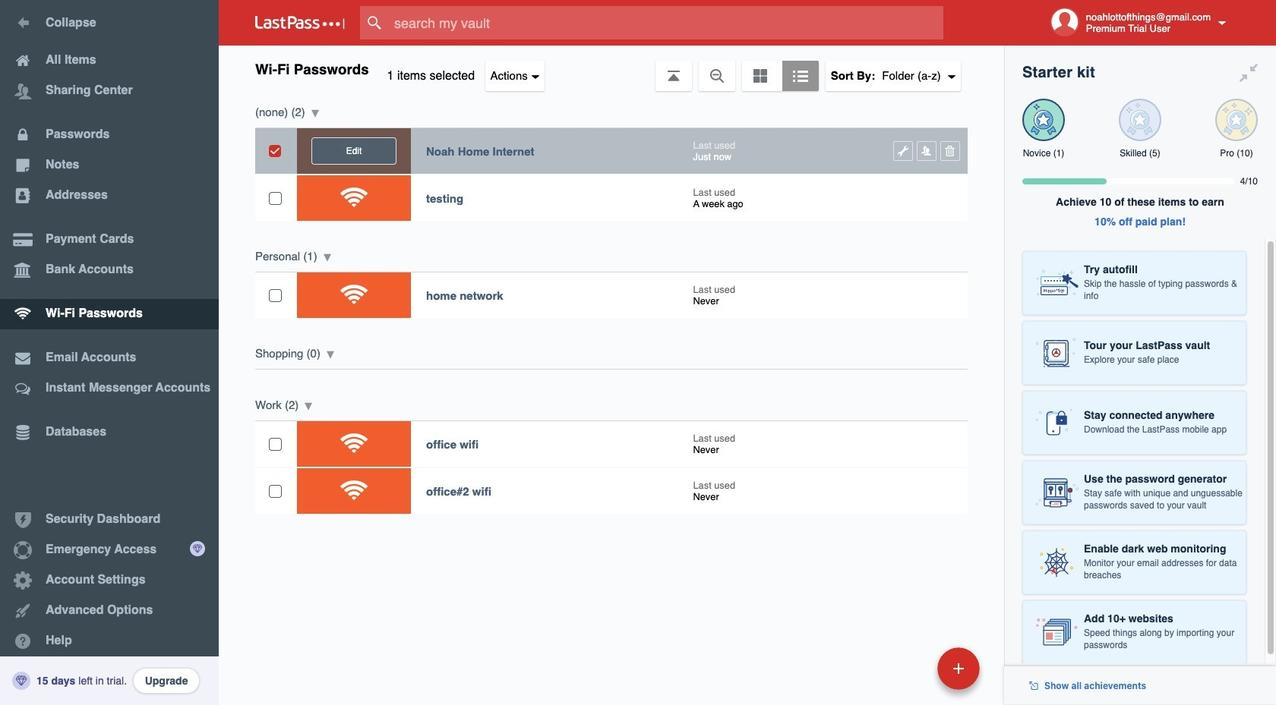 Task type: describe. For each thing, give the bounding box(es) containing it.
new item element
[[833, 647, 986, 691]]

search my vault text field
[[360, 6, 967, 40]]

vault options navigation
[[219, 46, 1005, 91]]

new item navigation
[[833, 644, 989, 706]]



Task type: locate. For each thing, give the bounding box(es) containing it.
main navigation navigation
[[0, 0, 219, 706]]

Search search field
[[360, 6, 967, 40]]

lastpass image
[[255, 16, 345, 30]]



